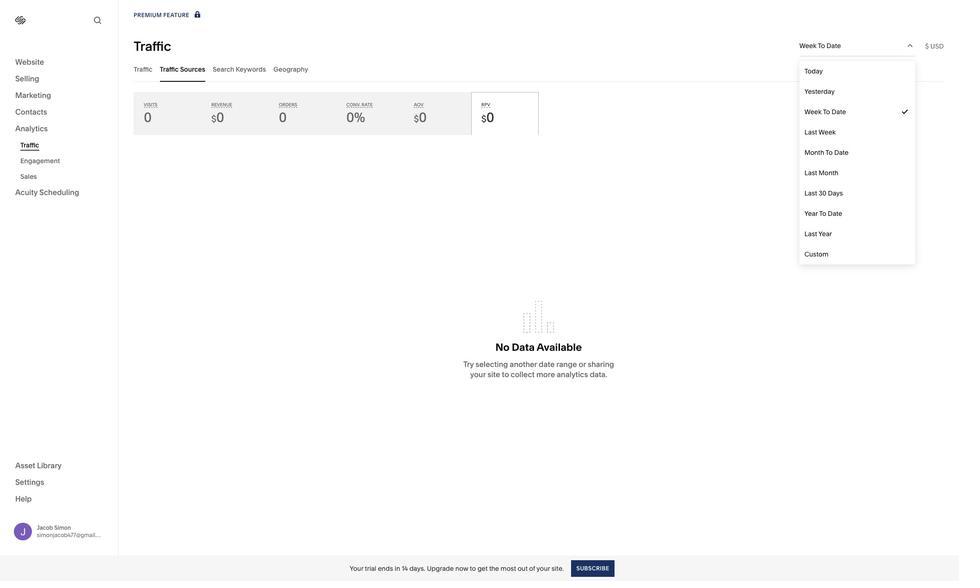 Task type: vqa. For each thing, say whether or not it's contained in the screenshot.


Task type: describe. For each thing, give the bounding box(es) containing it.
your trial ends in 14 days. upgrade now to get the most out of your site.
[[350, 565, 564, 573]]

out
[[518, 565, 528, 573]]

traffic inside button
[[160, 65, 179, 73]]

help
[[15, 494, 32, 504]]

selling
[[15, 74, 39, 83]]

usd
[[931, 42, 944, 50]]

14
[[402, 565, 408, 573]]

to up the last week
[[823, 108, 831, 116]]

no data available
[[496, 341, 582, 354]]

week to date button
[[800, 36, 915, 56]]

asset
[[15, 461, 35, 470]]

custom
[[805, 250, 829, 259]]

to up last month
[[826, 149, 833, 157]]

collect
[[511, 370, 535, 379]]

analytics link
[[15, 124, 103, 135]]

premium
[[134, 12, 162, 19]]

$ 0 for rpv
[[482, 110, 495, 125]]

sharing
[[588, 360, 614, 369]]

1 vertical spatial your
[[537, 565, 550, 573]]

30
[[819, 189, 827, 198]]

in
[[395, 565, 400, 573]]

traffic up visits on the top left of the page
[[134, 65, 152, 73]]

selecting
[[476, 360, 508, 369]]

traffic sources button
[[160, 56, 205, 82]]

1 vertical spatial year
[[819, 230, 832, 238]]

sales link
[[20, 169, 108, 185]]

conv. rate 0%
[[347, 102, 373, 125]]

visits
[[144, 102, 158, 107]]

jacob simon simonjacob477@gmail.com
[[37, 525, 108, 539]]

1 vertical spatial week to date
[[805, 108, 846, 116]]

$ for rpv
[[482, 114, 487, 124]]

search
[[213, 65, 234, 73]]

$ usd
[[926, 42, 944, 50]]

year to date
[[805, 210, 843, 218]]

ends
[[378, 565, 393, 573]]

1 vertical spatial month
[[819, 169, 839, 177]]

contacts link
[[15, 107, 103, 118]]

now
[[456, 565, 469, 573]]

contacts
[[15, 107, 47, 117]]

selling link
[[15, 74, 103, 85]]

keywords
[[236, 65, 266, 73]]

week inside button
[[800, 42, 817, 50]]

your inside try selecting another date range or sharing your site to collect more analytics data.
[[470, 370, 486, 379]]

2 vertical spatial week
[[819, 128, 836, 136]]

1 vertical spatial to
[[470, 565, 476, 573]]

last year
[[805, 230, 832, 238]]

site
[[488, 370, 500, 379]]

premium feature button
[[134, 10, 202, 20]]

of
[[529, 565, 535, 573]]

geography button
[[274, 56, 308, 82]]

yesterday
[[805, 87, 835, 96]]

feature
[[163, 12, 189, 19]]

last for last 30 days
[[805, 189, 818, 198]]

aov
[[414, 102, 424, 107]]

subscribe button
[[572, 560, 615, 577]]

traffic inside "link"
[[20, 141, 39, 149]]

engagement
[[20, 157, 60, 165]]

to inside try selecting another date range or sharing your site to collect more analytics data.
[[502, 370, 509, 379]]

$ 0 for revenue
[[211, 110, 224, 125]]

settings link
[[15, 477, 103, 488]]

0 inside visits 0
[[144, 110, 152, 125]]

trial
[[365, 565, 377, 573]]

last 30 days
[[805, 189, 843, 198]]

0 horizontal spatial year
[[805, 210, 818, 218]]

0 vertical spatial month
[[805, 149, 825, 157]]

days
[[828, 189, 843, 198]]

today
[[805, 67, 823, 75]]

library
[[37, 461, 62, 470]]

or
[[579, 360, 586, 369]]

to down 30
[[820, 210, 827, 218]]

search keywords
[[213, 65, 266, 73]]

orders 0
[[279, 102, 297, 125]]

subscribe
[[577, 565, 610, 572]]



Task type: locate. For each thing, give the bounding box(es) containing it.
last up month to date
[[805, 128, 818, 136]]

another
[[510, 360, 537, 369]]

0 for revenue
[[216, 110, 224, 125]]

to up today
[[818, 42, 825, 50]]

most
[[501, 565, 516, 573]]

date
[[539, 360, 555, 369]]

3 0 from the left
[[279, 110, 287, 125]]

0%
[[347, 110, 365, 125]]

tab list
[[134, 56, 944, 82]]

1 horizontal spatial your
[[537, 565, 550, 573]]

$ 0 down rpv
[[482, 110, 495, 125]]

0 down "revenue"
[[216, 110, 224, 125]]

analytics
[[557, 370, 588, 379]]

last left 30
[[805, 189, 818, 198]]

$ 0 for aov
[[414, 110, 427, 125]]

last for last week
[[805, 128, 818, 136]]

2 horizontal spatial $ 0
[[482, 110, 495, 125]]

traffic sources
[[160, 65, 205, 73]]

0 vertical spatial to
[[502, 370, 509, 379]]

$ left usd
[[926, 42, 929, 50]]

year up last year
[[805, 210, 818, 218]]

week up today
[[800, 42, 817, 50]]

last for last month
[[805, 169, 818, 177]]

last for last year
[[805, 230, 818, 238]]

premium feature
[[134, 12, 189, 19]]

1 0 from the left
[[144, 110, 152, 125]]

date
[[827, 42, 841, 50], [832, 108, 846, 116], [835, 149, 849, 157], [828, 210, 843, 218]]

your down try
[[470, 370, 486, 379]]

week to date up the last week
[[805, 108, 846, 116]]

tab list containing traffic
[[134, 56, 944, 82]]

1 horizontal spatial year
[[819, 230, 832, 238]]

0 down visits on the top left of the page
[[144, 110, 152, 125]]

engagement link
[[20, 153, 108, 169]]

$ for aov
[[414, 114, 419, 124]]

website
[[15, 57, 44, 67]]

date inside week to date button
[[827, 42, 841, 50]]

0 vertical spatial year
[[805, 210, 818, 218]]

5 0 from the left
[[487, 110, 495, 125]]

conv.
[[347, 102, 361, 107]]

website link
[[15, 57, 103, 68]]

acuity scheduling link
[[15, 187, 103, 198]]

0 horizontal spatial your
[[470, 370, 486, 379]]

sales
[[20, 173, 37, 181]]

revenue
[[211, 102, 232, 107]]

marketing link
[[15, 90, 103, 101]]

analytics
[[15, 124, 48, 133]]

your
[[470, 370, 486, 379], [537, 565, 550, 573]]

year
[[805, 210, 818, 218], [819, 230, 832, 238]]

to left get
[[470, 565, 476, 573]]

your right of
[[537, 565, 550, 573]]

sources
[[180, 65, 205, 73]]

try selecting another date range or sharing your site to collect more analytics data.
[[464, 360, 614, 379]]

last week
[[805, 128, 836, 136]]

no
[[496, 341, 510, 354]]

to right 'site'
[[502, 370, 509, 379]]

jacob
[[37, 525, 53, 531]]

2 $ 0 from the left
[[414, 110, 427, 125]]

get
[[478, 565, 488, 573]]

week down yesterday
[[805, 108, 822, 116]]

marketing
[[15, 91, 51, 100]]

month down month to date
[[819, 169, 839, 177]]

acuity scheduling
[[15, 188, 79, 197]]

month down the last week
[[805, 149, 825, 157]]

upgrade
[[427, 565, 454, 573]]

last up last 30 days at top
[[805, 169, 818, 177]]

last up custom
[[805, 230, 818, 238]]

asset library link
[[15, 461, 103, 472]]

traffic up traffic 'button'
[[134, 38, 171, 54]]

0 down 'orders'
[[279, 110, 287, 125]]

to
[[502, 370, 509, 379], [470, 565, 476, 573]]

$ 0 down the aov
[[414, 110, 427, 125]]

0 down the aov
[[419, 110, 427, 125]]

the
[[489, 565, 499, 573]]

1 vertical spatial week
[[805, 108, 822, 116]]

week
[[800, 42, 817, 50], [805, 108, 822, 116], [819, 128, 836, 136]]

simonjacob477@gmail.com
[[37, 532, 108, 539]]

$ for revenue
[[211, 114, 216, 124]]

try
[[464, 360, 474, 369]]

available
[[537, 341, 582, 354]]

help link
[[15, 494, 32, 504]]

traffic down analytics
[[20, 141, 39, 149]]

0 vertical spatial week
[[800, 42, 817, 50]]

0 vertical spatial week to date
[[800, 42, 841, 50]]

visits 0
[[144, 102, 158, 125]]

geography
[[274, 65, 308, 73]]

scheduling
[[39, 188, 79, 197]]

$ down the aov
[[414, 114, 419, 124]]

$ 0 down "revenue"
[[211, 110, 224, 125]]

search keywords button
[[213, 56, 266, 82]]

2 last from the top
[[805, 169, 818, 177]]

month to date
[[805, 149, 849, 157]]

traffic link
[[20, 137, 108, 153]]

rpv
[[482, 102, 490, 107]]

to inside button
[[818, 42, 825, 50]]

week to date up today
[[800, 42, 841, 50]]

traffic left sources
[[160, 65, 179, 73]]

$ down "revenue"
[[211, 114, 216, 124]]

asset library
[[15, 461, 62, 470]]

3 $ 0 from the left
[[482, 110, 495, 125]]

year down the year to date
[[819, 230, 832, 238]]

0 inside "orders 0"
[[279, 110, 287, 125]]

4 last from the top
[[805, 230, 818, 238]]

0 for aov
[[419, 110, 427, 125]]

0 horizontal spatial to
[[470, 565, 476, 573]]

0 vertical spatial your
[[470, 370, 486, 379]]

4 0 from the left
[[419, 110, 427, 125]]

0 for rpv
[[487, 110, 495, 125]]

range
[[557, 360, 577, 369]]

1 horizontal spatial to
[[502, 370, 509, 379]]

site.
[[552, 565, 564, 573]]

your
[[350, 565, 364, 573]]

more
[[537, 370, 555, 379]]

acuity
[[15, 188, 38, 197]]

traffic
[[134, 38, 171, 54], [134, 65, 152, 73], [160, 65, 179, 73], [20, 141, 39, 149]]

1 $ 0 from the left
[[211, 110, 224, 125]]

1 last from the top
[[805, 128, 818, 136]]

week to date inside button
[[800, 42, 841, 50]]

last
[[805, 128, 818, 136], [805, 169, 818, 177], [805, 189, 818, 198], [805, 230, 818, 238]]

simon
[[54, 525, 71, 531]]

data
[[512, 341, 535, 354]]

3 last from the top
[[805, 189, 818, 198]]

days.
[[410, 565, 426, 573]]

0 down rpv
[[487, 110, 495, 125]]

last month
[[805, 169, 839, 177]]

data.
[[590, 370, 608, 379]]

0 horizontal spatial $ 0
[[211, 110, 224, 125]]

2 0 from the left
[[216, 110, 224, 125]]

$ down rpv
[[482, 114, 487, 124]]

traffic button
[[134, 56, 152, 82]]

orders
[[279, 102, 297, 107]]

week up month to date
[[819, 128, 836, 136]]

0
[[144, 110, 152, 125], [216, 110, 224, 125], [279, 110, 287, 125], [419, 110, 427, 125], [487, 110, 495, 125]]

$
[[926, 42, 929, 50], [211, 114, 216, 124], [414, 114, 419, 124], [482, 114, 487, 124]]

rate
[[362, 102, 373, 107]]

1 horizontal spatial $ 0
[[414, 110, 427, 125]]



